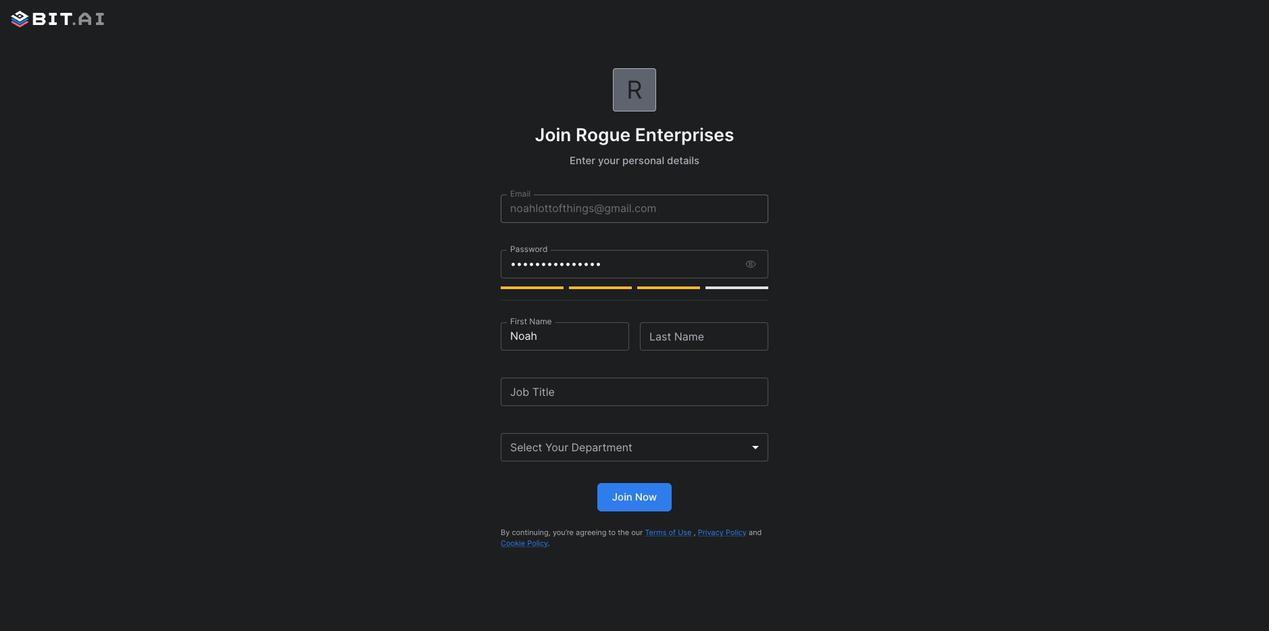 Task type: vqa. For each thing, say whether or not it's contained in the screenshot.
field
yes



Task type: describe. For each thing, give the bounding box(es) containing it.
privacy policy link
[[698, 528, 747, 537]]

Email text field
[[501, 195, 768, 223]]

terms of use link
[[645, 528, 692, 537]]

details
[[667, 154, 699, 167]]

by
[[501, 528, 510, 537]]

enterprises
[[635, 124, 734, 145]]

personal
[[622, 154, 664, 167]]

join for join now
[[612, 491, 632, 503]]

you're
[[553, 528, 574, 537]]

now
[[635, 491, 657, 503]]

of
[[669, 528, 676, 537]]

continuing,
[[512, 528, 551, 537]]

agreeing
[[576, 528, 606, 537]]

terms
[[645, 528, 667, 537]]

cookie
[[501, 538, 525, 548]]

enter
[[570, 154, 595, 167]]

and
[[749, 528, 762, 537]]

privacy
[[698, 528, 724, 537]]

0 vertical spatial policy
[[726, 528, 747, 537]]

name
[[529, 316, 552, 326]]

join now button
[[597, 483, 672, 512]]

.
[[548, 538, 550, 548]]



Task type: locate. For each thing, give the bounding box(es) containing it.
0 horizontal spatial policy
[[527, 538, 548, 548]]

1 vertical spatial join
[[612, 491, 632, 503]]

First Name text field
[[501, 322, 629, 351]]

join rogue enterprises
[[535, 124, 734, 145]]

your
[[598, 154, 620, 167]]

enter your personal details
[[570, 154, 699, 167]]

3 progress bar from the left
[[637, 287, 700, 289]]

policy
[[726, 528, 747, 537], [527, 538, 548, 548]]

4 progress bar from the left
[[705, 287, 768, 289]]

0 horizontal spatial join
[[535, 124, 571, 145]]

first
[[510, 316, 527, 326]]

to
[[609, 528, 616, 537]]

the
[[618, 528, 629, 537]]

by continuing, you're agreeing to the our terms of use , privacy policy and cookie policy .
[[501, 528, 762, 548]]

r
[[627, 75, 642, 104]]

2 progress bar from the left
[[569, 287, 632, 289]]

join up enter
[[535, 124, 571, 145]]

join for join rogue enterprises
[[535, 124, 571, 145]]

,
[[694, 528, 696, 537]]

first name
[[510, 316, 552, 326]]

our
[[631, 528, 643, 537]]

use
[[678, 528, 692, 537]]

join left the now
[[612, 491, 632, 503]]

0 vertical spatial join
[[535, 124, 571, 145]]

join now
[[612, 491, 657, 503]]

1 horizontal spatial policy
[[726, 528, 747, 537]]

password
[[510, 244, 548, 254]]

Password password field
[[501, 250, 737, 278]]

policy down continuing,
[[527, 538, 548, 548]]

1 progress bar from the left
[[501, 287, 564, 289]]

rogue
[[576, 124, 631, 145]]

Doe text field
[[640, 322, 768, 351]]

policy left and
[[726, 528, 747, 537]]

None field
[[501, 433, 768, 462]]

cookie policy link
[[501, 538, 548, 548]]

1 horizontal spatial join
[[612, 491, 632, 503]]

join inside join now button
[[612, 491, 632, 503]]

1 vertical spatial policy
[[527, 538, 548, 548]]

progress bar
[[501, 287, 564, 289], [569, 287, 632, 289], [637, 287, 700, 289], [705, 287, 768, 289]]

CEO text field
[[501, 378, 768, 406]]

email
[[510, 188, 531, 199]]

join
[[535, 124, 571, 145], [612, 491, 632, 503]]



